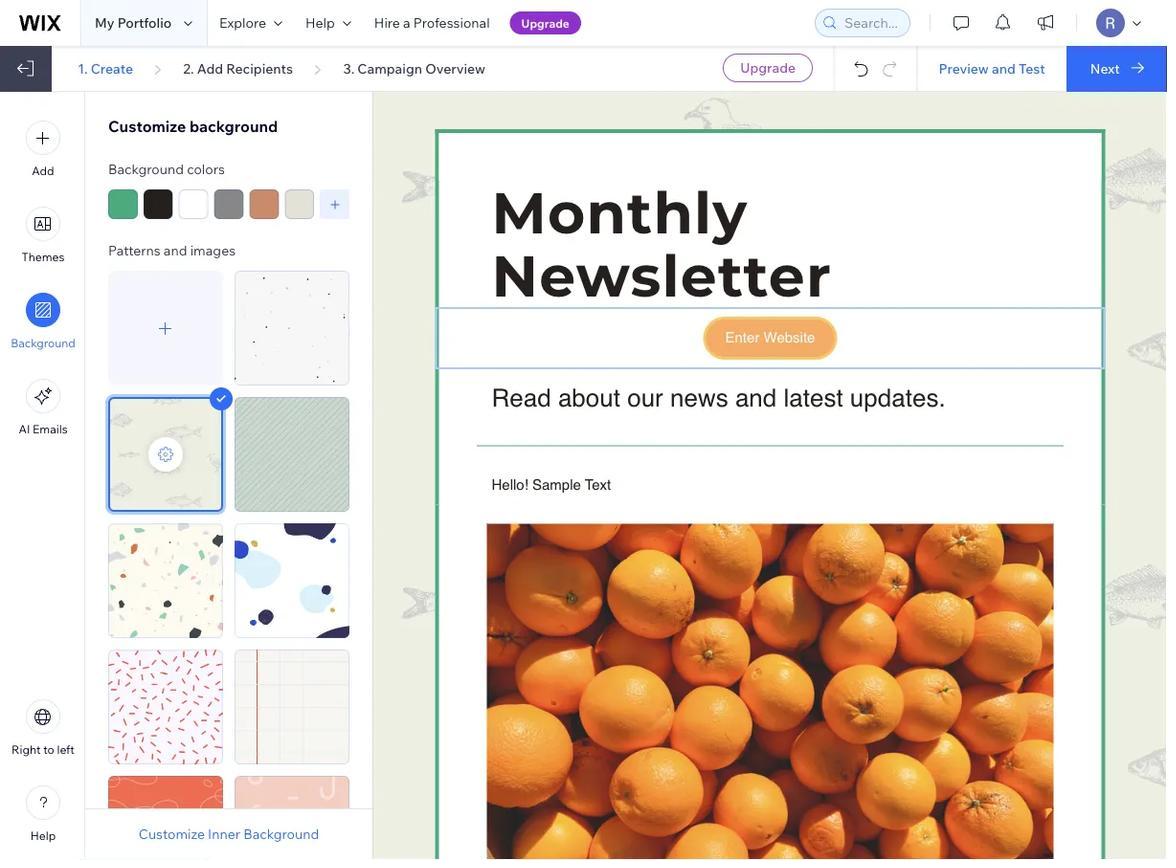Task type: vqa. For each thing, say whether or not it's contained in the screenshot.
Advertise Products
no



Task type: describe. For each thing, give the bounding box(es) containing it.
enter website
[[725, 329, 815, 346]]

hello!
[[492, 476, 528, 493]]

0 horizontal spatial help button
[[26, 786, 60, 843]]

2. add recipients
[[183, 60, 293, 77]]

recipients
[[226, 60, 293, 77]]

left
[[57, 743, 75, 757]]

news
[[670, 383, 728, 412]]

colors
[[187, 161, 225, 178]]

updates.
[[850, 383, 946, 412]]

inner
[[208, 826, 240, 843]]

right
[[12, 743, 41, 757]]

add button
[[26, 121, 60, 178]]

portfolio
[[117, 14, 172, 31]]

1. create
[[78, 60, 133, 77]]

add inside "button"
[[32, 164, 54, 178]]

2.
[[183, 60, 194, 77]]

and for preview
[[992, 60, 1016, 77]]

themes
[[22, 250, 65, 264]]

1. create link
[[78, 60, 133, 77]]

my
[[95, 14, 114, 31]]

1 horizontal spatial upgrade button
[[723, 54, 813, 82]]

and for patterns
[[164, 242, 187, 259]]

campaign
[[357, 60, 422, 77]]

patterns
[[108, 242, 161, 259]]

create
[[91, 60, 133, 77]]

background button
[[11, 293, 76, 350]]

hello! sample text
[[492, 476, 611, 493]]

explore
[[219, 14, 266, 31]]

enter
[[725, 329, 760, 346]]

background inside button
[[243, 826, 319, 843]]

a
[[403, 14, 410, 31]]

themes button
[[22, 207, 65, 264]]

customize inner background
[[139, 826, 319, 843]]

my portfolio
[[95, 14, 172, 31]]

1 horizontal spatial help button
[[294, 0, 363, 46]]



Task type: locate. For each thing, give the bounding box(es) containing it.
right to left
[[12, 743, 75, 757]]

emails
[[33, 422, 68, 437]]

and left the 'images' on the left top
[[164, 242, 187, 259]]

help button
[[294, 0, 363, 46], [26, 786, 60, 843]]

next
[[1090, 60, 1120, 77]]

background colors
[[108, 161, 225, 178]]

hire
[[374, 14, 400, 31]]

our
[[627, 383, 663, 412]]

3. campaign overview link
[[343, 60, 485, 77]]

1 vertical spatial upgrade
[[740, 59, 796, 76]]

customize for customize background
[[108, 117, 186, 136]]

add right 2.
[[197, 60, 223, 77]]

1 vertical spatial and
[[164, 242, 187, 259]]

and left test
[[992, 60, 1016, 77]]

1 horizontal spatial background
[[108, 161, 184, 178]]

help down right to left
[[30, 829, 56, 843]]

2 horizontal spatial background
[[243, 826, 319, 843]]

1 vertical spatial background
[[11, 336, 76, 350]]

Search... field
[[839, 10, 904, 36]]

help button down right to left
[[26, 786, 60, 843]]

customize left inner
[[139, 826, 205, 843]]

upgrade for the left upgrade button
[[521, 16, 569, 30]]

sample
[[532, 476, 581, 493]]

2. add recipients link
[[183, 60, 293, 77]]

customize background
[[108, 117, 278, 136]]

2 vertical spatial and
[[735, 383, 777, 412]]

1 vertical spatial customize
[[139, 826, 205, 843]]

3. campaign overview
[[343, 60, 485, 77]]

background for background
[[11, 336, 76, 350]]

1 horizontal spatial help
[[305, 14, 335, 31]]

hire a professional
[[374, 14, 490, 31]]

1 horizontal spatial add
[[197, 60, 223, 77]]

read
[[492, 383, 551, 412]]

newsletter
[[492, 241, 832, 311]]

professional
[[413, 14, 490, 31]]

ai emails
[[19, 422, 68, 437]]

next button
[[1066, 46, 1167, 92]]

1.
[[78, 60, 88, 77]]

website
[[764, 329, 815, 346]]

add up the themes button
[[32, 164, 54, 178]]

preview and test
[[939, 60, 1045, 77]]

1 vertical spatial help
[[30, 829, 56, 843]]

overview
[[425, 60, 485, 77]]

background left colors
[[108, 161, 184, 178]]

help button up 3.
[[294, 0, 363, 46]]

help left hire
[[305, 14, 335, 31]]

2 vertical spatial background
[[243, 826, 319, 843]]

1 vertical spatial upgrade button
[[723, 54, 813, 82]]

read about our news and latest updates.
[[492, 383, 946, 412]]

to
[[43, 743, 54, 757]]

background
[[108, 161, 184, 178], [11, 336, 76, 350], [243, 826, 319, 843]]

customize for customize inner background
[[139, 826, 205, 843]]

1 vertical spatial help button
[[26, 786, 60, 843]]

upgrade
[[521, 16, 569, 30], [740, 59, 796, 76]]

customize inner background button
[[139, 826, 319, 843]]

3.
[[343, 60, 354, 77]]

upgrade for right upgrade button
[[740, 59, 796, 76]]

0 vertical spatial add
[[197, 60, 223, 77]]

0 vertical spatial customize
[[108, 117, 186, 136]]

latest
[[784, 383, 843, 412]]

0 horizontal spatial help
[[30, 829, 56, 843]]

0 vertical spatial upgrade button
[[510, 11, 581, 34]]

0 horizontal spatial upgrade button
[[510, 11, 581, 34]]

0 vertical spatial help button
[[294, 0, 363, 46]]

about
[[558, 383, 620, 412]]

customize up background colors
[[108, 117, 186, 136]]

add
[[197, 60, 223, 77], [32, 164, 54, 178]]

ai
[[19, 422, 30, 437]]

preview
[[939, 60, 989, 77]]

right to left button
[[12, 700, 75, 757]]

monthly newsletter
[[492, 178, 832, 311]]

hire a professional link
[[363, 0, 501, 46]]

0 horizontal spatial and
[[164, 242, 187, 259]]

0 vertical spatial and
[[992, 60, 1016, 77]]

and
[[992, 60, 1016, 77], [164, 242, 187, 259], [735, 383, 777, 412]]

enter website link
[[706, 320, 834, 356]]

and right news
[[735, 383, 777, 412]]

0 horizontal spatial background
[[11, 336, 76, 350]]

0 vertical spatial help
[[305, 14, 335, 31]]

text
[[585, 476, 611, 493]]

0 horizontal spatial upgrade
[[521, 16, 569, 30]]

1 horizontal spatial and
[[735, 383, 777, 412]]

background right inner
[[243, 826, 319, 843]]

monthly
[[492, 178, 748, 247]]

customize
[[108, 117, 186, 136], [139, 826, 205, 843]]

background for background colors
[[108, 161, 184, 178]]

customize inside button
[[139, 826, 205, 843]]

test
[[1019, 60, 1045, 77]]

0 vertical spatial background
[[108, 161, 184, 178]]

0 vertical spatial upgrade
[[521, 16, 569, 30]]

2 horizontal spatial and
[[992, 60, 1016, 77]]

0 horizontal spatial add
[[32, 164, 54, 178]]

patterns and images
[[108, 242, 236, 259]]

1 vertical spatial add
[[32, 164, 54, 178]]

background up ai emails "button" on the left
[[11, 336, 76, 350]]

ai emails button
[[19, 379, 68, 437]]

upgrade button
[[510, 11, 581, 34], [723, 54, 813, 82]]

1 horizontal spatial upgrade
[[740, 59, 796, 76]]

background
[[189, 117, 278, 136]]

images
[[190, 242, 236, 259]]

help
[[305, 14, 335, 31], [30, 829, 56, 843]]



